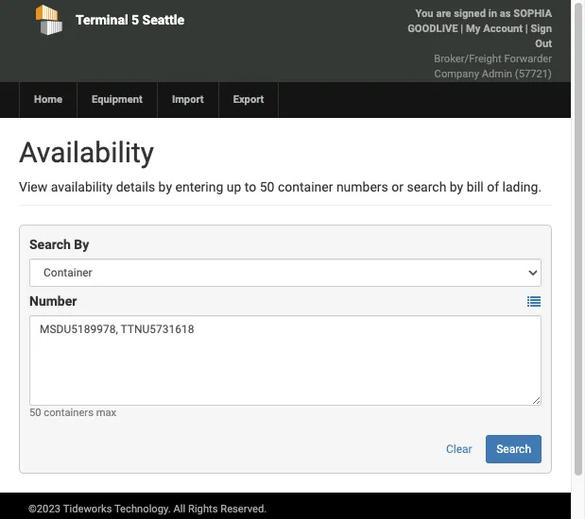 Task type: vqa. For each thing, say whether or not it's contained in the screenshot.
'Show List' IMAGE
yes



Task type: describe. For each thing, give the bounding box(es) containing it.
reserved.
[[220, 504, 267, 516]]

admin
[[482, 68, 512, 80]]

equipment link
[[77, 82, 157, 118]]

max
[[96, 407, 116, 420]]

50 containers max
[[29, 407, 116, 420]]

you are signed in as sophia goodlive
[[408, 8, 552, 35]]

are
[[436, 8, 451, 20]]

home
[[34, 94, 62, 106]]

clear
[[446, 443, 472, 457]]

export link
[[218, 82, 278, 118]]

5
[[131, 12, 139, 27]]

search for search
[[496, 443, 531, 457]]

(57721)
[[515, 68, 552, 80]]

of
[[487, 180, 499, 195]]

company
[[434, 68, 479, 80]]

terminal 5 seattle link
[[19, 0, 224, 40]]

or
[[392, 180, 404, 195]]

containers
[[44, 407, 94, 420]]

details
[[116, 180, 155, 195]]

availability
[[51, 180, 113, 195]]

1 vertical spatial 50
[[29, 407, 41, 420]]

lading.
[[502, 180, 542, 195]]

in
[[488, 8, 497, 20]]

as
[[500, 8, 511, 20]]

technology.
[[114, 504, 171, 516]]

equipment
[[92, 94, 143, 106]]

home link
[[19, 82, 77, 118]]

availability
[[19, 136, 154, 169]]

©2023 tideworks technology. all rights reserved.
[[28, 504, 267, 516]]

terminal 5 seattle
[[76, 12, 184, 27]]

terminal
[[76, 12, 128, 27]]

sophia
[[514, 8, 552, 20]]



Task type: locate. For each thing, give the bounding box(es) containing it.
50
[[260, 180, 275, 195], [29, 407, 41, 420]]

signed
[[454, 8, 486, 20]]

export
[[233, 94, 264, 106]]

you
[[415, 8, 433, 20]]

0 horizontal spatial by
[[158, 180, 172, 195]]

clear button
[[436, 436, 483, 464]]

rights
[[188, 504, 218, 516]]

my
[[466, 23, 480, 35]]

1 vertical spatial search
[[496, 443, 531, 457]]

|
[[461, 23, 463, 35], [525, 23, 528, 35]]

search right clear
[[496, 443, 531, 457]]

1 horizontal spatial 50
[[260, 180, 275, 195]]

account
[[483, 23, 523, 35]]

| left the my
[[461, 23, 463, 35]]

2 by from the left
[[450, 180, 463, 195]]

| left sign
[[525, 23, 528, 35]]

by
[[74, 237, 89, 252]]

50 right to in the top of the page
[[260, 180, 275, 195]]

1 | from the left
[[461, 23, 463, 35]]

search left by
[[29, 237, 71, 252]]

search
[[29, 237, 71, 252], [496, 443, 531, 457]]

bill
[[467, 180, 484, 195]]

broker/freight
[[434, 53, 502, 65]]

0 horizontal spatial |
[[461, 23, 463, 35]]

0 vertical spatial 50
[[260, 180, 275, 195]]

search for search by
[[29, 237, 71, 252]]

©2023 tideworks
[[28, 504, 112, 516]]

50 left containers
[[29, 407, 41, 420]]

seattle
[[142, 12, 184, 27]]

numbers
[[336, 180, 388, 195]]

0 vertical spatial search
[[29, 237, 71, 252]]

my account link
[[466, 23, 523, 35]]

by left bill
[[450, 180, 463, 195]]

sign
[[531, 23, 552, 35]]

search by
[[29, 237, 89, 252]]

all
[[173, 504, 185, 516]]

by right 'details'
[[158, 180, 172, 195]]

1 by from the left
[[158, 180, 172, 195]]

search
[[407, 180, 446, 195]]

by
[[158, 180, 172, 195], [450, 180, 463, 195]]

entering
[[175, 180, 223, 195]]

forwarder
[[504, 53, 552, 65]]

show list image
[[527, 296, 541, 309]]

| my account | sign out broker/freight forwarder company admin (57721)
[[434, 23, 552, 80]]

goodlive
[[408, 23, 458, 35]]

up
[[227, 180, 241, 195]]

out
[[535, 38, 552, 50]]

import link
[[157, 82, 218, 118]]

0 horizontal spatial search
[[29, 237, 71, 252]]

search inside button
[[496, 443, 531, 457]]

view availability details by entering up to 50 container numbers or search by bill of lading.
[[19, 180, 542, 195]]

2 | from the left
[[525, 23, 528, 35]]

number
[[29, 294, 77, 309]]

view
[[19, 180, 47, 195]]

1 horizontal spatial |
[[525, 23, 528, 35]]

0 horizontal spatial 50
[[29, 407, 41, 420]]

1 horizontal spatial search
[[496, 443, 531, 457]]

container
[[278, 180, 333, 195]]

search button
[[486, 436, 542, 464]]

1 horizontal spatial by
[[450, 180, 463, 195]]

sign out link
[[531, 23, 552, 50]]

import
[[172, 94, 204, 106]]

Number text field
[[29, 316, 542, 406]]

to
[[245, 180, 256, 195]]



